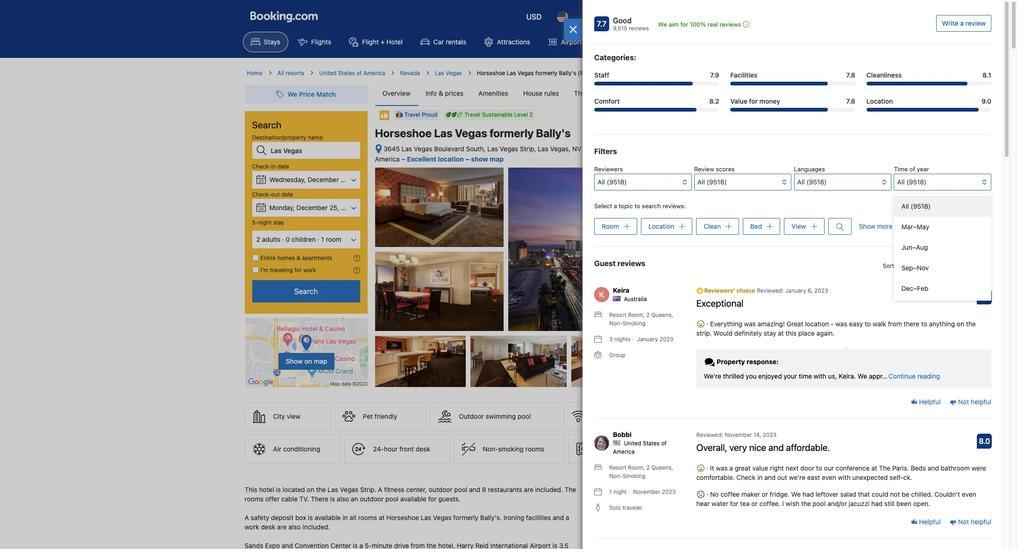Task type: describe. For each thing, give the bounding box(es) containing it.
to for it was a great value right next door to our conference at the paris. beds and bathroom were comfortable. check in and out we're east even with unexpected self-ck.
[[817, 465, 823, 473]]

all (9518) up mar–may
[[902, 202, 931, 210]]

list of reviews region
[[589, 275, 998, 550]]

2 horizontal spatial we
[[858, 373, 868, 381]]

· right nights
[[633, 336, 634, 343]]

level
[[515, 111, 528, 118]]

by:
[[918, 263, 926, 270]]

pet friendly
[[363, 413, 398, 421]]

appr…
[[870, 373, 888, 381]]

bobbi
[[613, 431, 632, 439]]

we inside no coffee maker or fridge. we had leftover salad that could not be chilled. couldn't even hear water for tea or coffee. i wish the pool and/or jacuzzi had still been open.
[[792, 491, 801, 499]]

wish
[[786, 500, 800, 508]]

is up offer
[[276, 486, 281, 494]]

everything
[[711, 320, 743, 328]]

wifi in all areas button
[[564, 403, 669, 432]]

2023 for monday, december 25, 2023
[[341, 204, 357, 212]]

rentals
[[446, 38, 467, 46]]

of inside 3645 las vegas boulevard south, las vegas strip, las vegas, nv 89109, united states of america
[[649, 145, 655, 153]]

bathtub
[[702, 413, 725, 421]]

non-smoking rooms
[[483, 446, 545, 454]]

-
[[831, 320, 834, 328]]

in inside sign in link
[[742, 13, 748, 21]]

vegas up an
[[340, 486, 359, 494]]

car
[[434, 38, 444, 46]]

reviews right guest
[[618, 260, 646, 268]]

the inside everything was amazing! great location - was easy to walk from there to anything on the strip. would definitely stay at this place again.
[[967, 320, 977, 328]]

· up hear
[[705, 491, 711, 499]]

comfortable. for it was a great value right next door to our conference at the paris. beds and bathroom were comfortable. check in and out we're east even with …
[[645, 229, 681, 236]]

helpful button for 1st 'not helpful' button from the bottom
[[912, 518, 941, 527]]

· left 0
[[282, 236, 284, 244]]

america inside united states of america
[[613, 449, 635, 456]]

desk inside button
[[416, 446, 430, 454]]

to right there on the right bottom of page
[[922, 320, 928, 328]]

vegas up the house at the top right of page
[[518, 70, 534, 77]]

comfortable. for it was a great value right next door to our conference at the paris. beds and bathroom were comfortable. check in and out we're east even with unexpected self-ck.
[[697, 474, 735, 482]]

and left next 'image'
[[709, 229, 720, 236]]

0 horizontal spatial january
[[638, 336, 658, 343]]

1 horizontal spatial are
[[524, 486, 534, 494]]

1 vertical spatial with
[[814, 373, 827, 381]]

for inside this hotel is located on the las vegas strip. a fitness center, outdoor pool and 8 restaurants are included. the rooms offer cable tv. there is also an outdoor pool available for guests. a safety deposit box is available in all rooms at horseshoe las vegas formerly bally's. ironing facilities and a work desk are also included. sands expo and convention center is a 5-minute drive from the hotel. harry reid international airport is
[[429, 496, 437, 504]]

all resorts
[[278, 70, 304, 77]]

2 – from the left
[[466, 155, 470, 163]]

bally's for horseshoe las vegas formerly bally's (resort) (usa) deals
[[559, 70, 577, 77]]

0 vertical spatial map
[[490, 155, 504, 163]]

group
[[610, 352, 626, 359]]

i'm traveling for work
[[261, 267, 316, 274]]

the inside it was a great value right next door to our conference at the paris. beds and bathroom were comfortable. check in and out we're east even with unexpected self-ck.
[[880, 465, 891, 473]]

+54 photos
[[691, 357, 736, 367]]

in inside "search" section
[[271, 163, 276, 170]]

0 horizontal spatial outdoor
[[360, 496, 384, 504]]

1 horizontal spatial good 9,515 reviews
[[695, 179, 731, 194]]

vegas down guests.
[[433, 514, 452, 522]]

ck.
[[904, 474, 913, 482]]

· up traveler
[[629, 489, 631, 496]]

rules
[[545, 89, 560, 97]]

1 vertical spatial rated good element
[[641, 177, 731, 188]]

next for unexpected
[[786, 465, 799, 473]]

anything
[[930, 320, 956, 328]]

is right center
[[353, 542, 358, 550]]

rooms inside "button"
[[526, 446, 545, 454]]

not for 2nd 'not helpful' button from the bottom
[[959, 398, 970, 406]]

were for it was a great value right next door to our conference at the paris. beds and bathroom were comfortable. check in and out we're east even with …
[[702, 221, 716, 229]]

and right expo
[[282, 542, 293, 550]]

check-in date
[[252, 163, 289, 170]]

0 vertical spatial had
[[803, 491, 815, 499]]

list your property
[[609, 13, 671, 21]]

write a review button
[[937, 15, 992, 32]]

horseshoe las vegas formerly bally's
[[375, 127, 571, 140]]

review scores
[[695, 166, 735, 173]]

keira
[[613, 287, 630, 295]]

& inside "search" section
[[297, 255, 301, 262]]

las right the strip,
[[538, 145, 549, 153]]

las up "there"
[[328, 486, 338, 494]]

formerly inside this hotel is located on the las vegas strip. a fitness center, outdoor pool and 8 restaurants are included. the rooms offer cable tv. there is also an outdoor pool available for guests. a safety deposit box is available in all rooms at horseshoe las vegas formerly bally's. ironing facilities and a work desk are also included. sands expo and convention center is a 5-minute drive from the hotel. harry reid international airport is
[[454, 514, 479, 522]]

united inside united states of america link
[[319, 70, 337, 77]]

this
[[786, 330, 797, 338]]

0 vertical spatial 9,515
[[613, 25, 628, 32]]

review
[[966, 19, 987, 27]]

work inside this hotel is located on the las vegas strip. a fitness center, outdoor pool and 8 restaurants are included. the rooms offer cable tv. there is also an outdoor pool available for guests. a safety deposit box is available in all rooms at horseshoe las vegas formerly bally's. ironing facilities and a work desk are also included. sands expo and convention center is a 5-minute drive from the hotel. harry reid international airport is
[[245, 524, 259, 532]]

0 vertical spatial 7.7
[[597, 20, 607, 28]]

0 vertical spatial location
[[867, 97, 894, 105]]

0 vertical spatial good
[[613, 16, 632, 25]]

1 horizontal spatial &
[[439, 89, 444, 97]]

in inside this hotel is located on the las vegas strip. a fitness center, outdoor pool and 8 restaurants are included. the rooms offer cable tv. there is also an outdoor pool available for guests. a safety deposit box is available in all rooms at horseshoe las vegas formerly bally's. ironing facilities and a work desk are also included. sands expo and convention center is a 5-minute drive from the hotel. harry reid international airport is
[[343, 514, 348, 522]]

stays link
[[243, 32, 288, 52]]

jun–aug
[[902, 244, 929, 252]]

0 vertical spatial excellent
[[407, 155, 437, 163]]

of inside 'filter reviews' region
[[910, 166, 916, 173]]

at inside everything was amazing! great location - was easy to walk from there to anything on the strip. would definitely stay at this place again.
[[779, 330, 785, 338]]

1 horizontal spatial airport
[[561, 38, 582, 46]]

(9518) for reviewers
[[607, 178, 627, 186]]

airport taxis
[[561, 38, 598, 46]]

1 vertical spatial also
[[289, 524, 301, 532]]

all for reviewers
[[598, 178, 606, 186]]

reviews down list your property at the right top
[[629, 25, 649, 32]]

and right "facilities"
[[553, 514, 564, 522]]

we aim for 100% real reviews button
[[659, 20, 750, 29]]

1 horizontal spatial had
[[872, 500, 883, 508]]

we're for …
[[645, 236, 660, 243]]

0 vertical spatial good 9,515 reviews
[[613, 16, 649, 32]]

travel sustainable level 2
[[465, 111, 533, 118]]

1 not helpful from the top
[[957, 398, 992, 406]]

helpful for helpful button associated with 2nd 'not helpful' button from the bottom
[[918, 398, 941, 406]]

for right value
[[750, 97, 758, 105]]

flight + hotel
[[362, 38, 403, 46]]

helpful for 1st 'not helpful' button from the bottom's helpful button
[[918, 518, 941, 526]]

with for unexpected
[[839, 474, 851, 482]]

center
[[331, 542, 351, 550]]

baggage storage button
[[659, 435, 759, 464]]

states inside 3645 las vegas boulevard south, las vegas strip, las vegas, nv 89109, united states of america
[[628, 145, 647, 153]]

car rentals link
[[413, 32, 475, 52]]

review categories element
[[595, 52, 637, 63]]

booking.com image
[[250, 11, 318, 22]]

was for everything was amazing! great location - was easy to walk from there to anything on the strip. would definitely stay at this place again.
[[745, 320, 756, 328]]

on inside everything was amazing! great location - was easy to walk from there to anything on the strip. would definitely stay at this place again.
[[958, 320, 965, 328]]

search inside 'button'
[[294, 288, 318, 296]]

1 vertical spatial a
[[245, 514, 249, 522]]

desk inside this hotel is located on the las vegas strip. a fitness center, outdoor pool and 8 restaurants are included. the rooms offer cable tv. there is also an outdoor pool available for guests. a safety deposit box is available in all rooms at horseshoe las vegas formerly bally's. ironing facilities and a work desk are also included. sands expo and convention center is a 5-minute drive from the hotel. harry reid international airport is
[[261, 524, 276, 532]]

place
[[799, 330, 815, 338]]

date for check-out date
[[282, 191, 293, 198]]

2023 for reviewed: january 6, 2023
[[815, 288, 829, 295]]

valign  initial image
[[379, 110, 390, 121]]

0 vertical spatial january
[[786, 288, 807, 295]]

0 vertical spatial america
[[364, 70, 385, 77]]

it for it was a great value right next door to our conference at the paris. beds and bathroom were comfortable. check in and out we're east even with …
[[645, 207, 649, 214]]

location inside everything was amazing! great location - was easy to walk from there to anything on the strip. would definitely stay at this place again.
[[806, 320, 830, 328]]

formerly for horseshoe las vegas formerly bally's
[[490, 127, 534, 140]]

united states of america inside list of reviews region
[[613, 441, 667, 456]]

value for it was a great value right next door to our conference at the paris. beds and bathroom were comfortable. check in and out we're east even with …
[[685, 207, 700, 214]]

5- inside this hotel is located on the las vegas strip. a fitness center, outdoor pool and 8 restaurants are included. the rooms offer cable tv. there is also an outdoor pool available for guests. a safety deposit box is available in all rooms at horseshoe las vegas formerly bally's. ironing facilities and a work desk are also included. sands expo and convention center is a 5-minute drive from the hotel. harry reid international airport is
[[365, 542, 372, 550]]

taxis
[[584, 38, 598, 46]]

las up "show"
[[488, 145, 498, 153]]

harry
[[457, 542, 474, 550]]

international
[[491, 542, 528, 550]]

all resorts link
[[278, 69, 304, 78]]

bed
[[751, 223, 763, 231]]

click to open map view image
[[375, 144, 382, 155]]

work inside "search" section
[[304, 267, 316, 274]]

3645 las vegas boulevard south, las vegas strip, las vegas, nv 89109, united states of america
[[375, 145, 655, 163]]

facilities 7.8 meter
[[731, 82, 856, 86]]

select a topic to search reviews:
[[595, 202, 686, 210]]

it for it was a great value right next door to our conference at the paris. beds and bathroom were comfortable. check in and out we're east even with unexpected self-ck.
[[711, 465, 715, 473]]

affordable.
[[787, 443, 831, 454]]

even for …
[[676, 236, 689, 243]]

nights
[[615, 336, 631, 343]]

1 horizontal spatial excellent
[[641, 287, 671, 295]]

search section
[[241, 78, 371, 389]]

on inside "search" section
[[305, 357, 312, 365]]

stay inside "search" section
[[273, 219, 284, 226]]

attractions
[[497, 38, 531, 46]]

vegas up prices
[[446, 70, 462, 77]]

hotel
[[387, 38, 403, 46]]

aim
[[669, 21, 679, 28]]

was right -
[[836, 320, 848, 328]]

bathroom for it was a great value right next door to our conference at the paris. beds and bathroom were comfortable. check in and out we're east even with unexpected self-ck.
[[942, 465, 971, 473]]

las up amenities
[[507, 70, 516, 77]]

pool inside button
[[518, 413, 531, 421]]

1 horizontal spatial november
[[725, 432, 753, 439]]

at inside it was a great value right next door to our conference at the paris. beds and bathroom were comfortable. check in and out we're east even with …
[[697, 214, 702, 221]]

flight
[[362, 38, 379, 46]]

info & prices link
[[418, 81, 471, 106]]

2 not helpful button from the top
[[951, 518, 992, 527]]

las up info & prices
[[435, 70, 444, 77]]

cleanliness 8.1 meter
[[867, 82, 992, 86]]

0 horizontal spatial rooms
[[245, 496, 264, 504]]

a right center
[[360, 542, 363, 550]]

were for it was a great value right next door to our conference at the paris. beds and bathroom were comfortable. check in and out we're east even with unexpected self-ck.
[[972, 465, 987, 473]]

out for it was a great value right next door to our conference at the paris. beds and bathroom were comfortable. check in and out we're east even with unexpected self-ck.
[[778, 474, 788, 482]]

door for unexpected
[[801, 465, 815, 473]]

reviews down scores
[[711, 187, 731, 194]]

and left 8 on the bottom of page
[[469, 486, 481, 494]]

dec–feb
[[902, 285, 929, 293]]

your inside list of reviews region
[[784, 373, 798, 381]]

from inside everything was amazing! great location - was easy to walk from there to anything on the strip. would definitely stay at this place again.
[[889, 320, 903, 328]]

0 vertical spatial states
[[338, 70, 355, 77]]

friendly
[[375, 413, 398, 421]]

conference for …
[[663, 214, 695, 221]]

a right "facilities"
[[566, 514, 570, 522]]

to for it was a great value right next door to our conference at the paris. beds and bathroom were comfortable. check in and out we're east even with …
[[645, 214, 651, 221]]

stay inside everything was amazing! great location - was easy to walk from there to anything on the strip. would definitely stay at this place again.
[[764, 330, 777, 338]]

0 horizontal spatial november
[[634, 489, 661, 496]]

show for show more
[[860, 223, 876, 231]]

show
[[471, 155, 488, 163]]

0 vertical spatial search
[[252, 120, 282, 130]]

united states of america link
[[319, 69, 385, 78]]

0 vertical spatial your
[[624, 13, 639, 21]]

1 not helpful button from the top
[[951, 398, 992, 407]]

great for it was a great value right next door to our conference at the paris. beds and bathroom were comfortable. check in and out we're east even with unexpected self-ck.
[[735, 465, 751, 473]]

all (9518) button for languages
[[795, 174, 892, 191]]

pool down fitness
[[386, 496, 399, 504]]

0 horizontal spatial are
[[277, 524, 287, 532]]

0 horizontal spatial location
[[649, 223, 675, 231]]

all for review scores
[[698, 178, 706, 186]]

categories:
[[595, 53, 637, 62]]

0
[[286, 236, 290, 244]]

reviews left by: at the right top
[[896, 263, 916, 270]]

– excellent location – show map
[[402, 155, 504, 163]]

1 vertical spatial included.
[[303, 524, 330, 532]]

0 vertical spatial 2
[[530, 111, 533, 118]]

0 vertical spatial rated good element
[[613, 15, 649, 26]]

flight + hotel link
[[341, 32, 411, 52]]

0 vertical spatial or
[[762, 491, 769, 499]]

las down center,
[[421, 514, 432, 522]]

all for time of year
[[898, 178, 905, 186]]

the inside this hotel is located on the las vegas strip. a fitness center, outdoor pool and 8 restaurants are included. the rooms offer cable tv. there is also an outdoor pool available for guests. a safety deposit box is available in all rooms at horseshoe las vegas formerly bally's. ironing facilities and a work desk are also included. sands expo and convention center is a 5-minute drive from the hotel. harry reid international airport is
[[565, 486, 577, 494]]

location!
[[672, 287, 700, 295]]

a inside it was a great value right next door to our conference at the paris. beds and bathroom were comfortable. check in and out we're east even with …
[[663, 207, 667, 214]]

scores
[[716, 166, 735, 173]]

overall,
[[697, 443, 728, 454]]

0 vertical spatial outdoor
[[429, 486, 453, 494]]

offer
[[265, 496, 280, 504]]

overview link
[[375, 81, 418, 106]]

keira.
[[839, 373, 857, 381]]

time
[[895, 166, 909, 173]]

on inside this hotel is located on the las vegas strip. a fitness center, outdoor pool and 8 restaurants are included. the rooms offer cable tv. there is also an outdoor pool available for guests. a safety deposit box is available in all rooms at horseshoe las vegas formerly bally's. ironing facilities and a work desk are also included. sands expo and convention center is a 5-minute drive from the hotel. harry reid international airport is
[[307, 486, 315, 494]]

(usa)
[[601, 70, 617, 77]]

amenities link
[[471, 81, 516, 106]]

1 vertical spatial good
[[712, 179, 731, 187]]

it was a great value right next door to our conference at the paris. beds and bathroom were comfortable. check in and out we're east even with …
[[645, 207, 743, 243]]

wednesday,
[[270, 176, 306, 184]]

and down reviews:
[[661, 221, 672, 229]]

bathtub button
[[673, 403, 759, 432]]

december for monday,
[[297, 204, 328, 212]]

the inside no coffee maker or fridge. we had leftover salad that could not be chilled. couldn't even hear water for tea or coffee. i wish the pool and/or jacuzzi had still been open.
[[802, 500, 812, 508]]

pool inside no coffee maker or fridge. we had leftover salad that could not be chilled. couldn't even hear water for tea or coffee. i wish the pool and/or jacuzzi had still been open.
[[813, 500, 826, 508]]

helpful for 2nd 'not helpful' button from the bottom
[[972, 398, 992, 406]]

1 horizontal spatial a
[[378, 486, 383, 494]]

1 horizontal spatial 7.7
[[737, 182, 747, 190]]

to right topic
[[635, 202, 641, 210]]

paris. for unexpected
[[893, 465, 910, 473]]

all for languages
[[798, 178, 806, 186]]

· down "baggage storage" button
[[705, 465, 711, 473]]

be
[[903, 491, 910, 499]]

pool up guests.
[[455, 486, 468, 494]]

traveler
[[623, 505, 643, 512]]

vegas up south, in the left of the page
[[455, 127, 488, 140]]

las right 3645
[[402, 145, 412, 153]]

out for it was a great value right next door to our conference at the paris. beds and bathroom were comfortable. check in and out we're east even with …
[[721, 229, 730, 236]]

conference for unexpected
[[836, 465, 870, 473]]

the fine print
[[574, 89, 615, 97]]

reviewed: november 14, 2023
[[697, 432, 777, 439]]

i'm
[[261, 267, 269, 274]]

value for it was a great value right next door to our conference at the paris. beds and bathroom were comfortable. check in and out we're east even with unexpected self-ck.
[[753, 465, 769, 473]]

photos
[[709, 357, 736, 367]]

airport inside this hotel is located on the las vegas strip. a fitness center, outdoor pool and 8 restaurants are included. the rooms offer cable tv. there is also an outdoor pool available for guests. a safety deposit box is available in all rooms at horseshoe las vegas formerly bally's. ironing facilities and a work desk are also included. sands expo and convention center is a 5-minute drive from the hotel. harry reid international airport is
[[530, 542, 551, 550]]

amenities
[[479, 89, 509, 97]]

east for …
[[662, 236, 674, 243]]

ironing
[[504, 514, 525, 522]]

0 horizontal spatial united states of america
[[319, 70, 385, 77]]

scored 8.0 element
[[978, 435, 993, 449]]

we inside we aim for 100% real reviews button
[[659, 21, 668, 28]]

7.8 for facilities
[[847, 71, 856, 79]]

still
[[885, 500, 895, 508]]

even for unexpected
[[822, 474, 837, 482]]

time
[[799, 373, 813, 381]]

2 inside 2 adults · 0 children · 1 room 'button'
[[256, 236, 260, 244]]

scored 9.0 element
[[735, 284, 750, 299]]

this
[[245, 486, 258, 494]]

1 vertical spatial available
[[315, 514, 341, 522]]

restaurants
[[488, 486, 523, 494]]

· right the children
[[318, 236, 320, 244]]

solo traveler
[[610, 505, 643, 512]]

and up fridge.
[[765, 474, 776, 482]]

all left the 'resorts'
[[278, 70, 284, 77]]

all up mar–may
[[902, 202, 910, 210]]

the up "there"
[[316, 486, 326, 494]]

nv
[[573, 145, 582, 153]]

definitely
[[735, 330, 763, 338]]

las up boulevard
[[434, 127, 453, 140]]

beds for unexpected
[[912, 465, 927, 473]]

conditioning
[[283, 446, 321, 454]]

is right "there"
[[330, 496, 335, 504]]

1 inside 'button'
[[321, 236, 324, 244]]

0 vertical spatial also
[[337, 496, 349, 504]]

vegas left boulevard
[[414, 145, 433, 153]]



Task type: vqa. For each thing, say whether or not it's contained in the screenshot.
72
no



Task type: locate. For each thing, give the bounding box(es) containing it.
we're inside it was a great value right next door to our conference at the paris. beds and bathroom were comfortable. check in and out we're east even with …
[[645, 236, 660, 243]]

formerly down guests.
[[454, 514, 479, 522]]

solo
[[610, 505, 621, 512]]

bathroom inside it was a great value right next door to our conference at the paris. beds and bathroom were comfortable. check in and out we're east even with unexpected self-ck.
[[942, 465, 971, 473]]

work down apartments at left top
[[304, 267, 316, 274]]

at inside this hotel is located on the las vegas strip. a fitness center, outdoor pool and 8 restaurants are included. the rooms offer cable tv. there is also an outdoor pool available for guests. a safety deposit box is available in all rooms at horseshoe las vegas formerly bally's. ironing facilities and a work desk are also included. sands expo and convention center is a 5-minute drive from the hotel. harry reid international airport is
[[379, 514, 385, 522]]

airport down close image
[[561, 38, 582, 46]]

coffee
[[721, 491, 740, 499]]

pool down leftover on the bottom of page
[[813, 500, 826, 508]]

out inside it was a great value right next door to our conference at the paris. beds and bathroom were comfortable. check in and out we're east even with unexpected self-ck.
[[778, 474, 788, 482]]

1 horizontal spatial or
[[762, 491, 769, 499]]

even inside no coffee maker or fridge. we had leftover salad that could not be chilled. couldn't even hear water for tea or coffee. i wish the pool and/or jacuzzi had still been open.
[[963, 491, 977, 499]]

paris.
[[717, 214, 732, 221], [893, 465, 910, 473]]

door inside it was a great value right next door to our conference at the paris. beds and bathroom were comfortable. check in and out we're east even with unexpected self-ck.
[[801, 465, 815, 473]]

we're down search
[[645, 236, 660, 243]]

helpful button for 2nd 'not helpful' button from the bottom
[[912, 398, 941, 407]]

all inside button
[[615, 413, 622, 421]]

0 vertical spatial included.
[[536, 486, 563, 494]]

1 vertical spatial right
[[771, 465, 785, 473]]

0 horizontal spatial or
[[752, 500, 758, 508]]

2 horizontal spatial even
[[963, 491, 977, 499]]

check inside it was a great value right next door to our conference at the paris. beds and bathroom were comfortable. check in and out we're east even with unexpected self-ck.
[[737, 474, 756, 482]]

2 not helpful from the top
[[957, 518, 992, 526]]

0 horizontal spatial paris.
[[717, 214, 732, 221]]

0 vertical spatial helpful button
[[912, 398, 941, 407]]

1 horizontal spatial value
[[753, 465, 769, 473]]

states right filters
[[628, 145, 647, 153]]

map inside "search" section
[[314, 357, 328, 365]]

destination/property
[[252, 134, 307, 141]]

children
[[292, 236, 316, 244]]

or up the coffee.
[[762, 491, 769, 499]]

overall, very nice and affordable.
[[697, 443, 831, 454]]

a right the write
[[961, 19, 965, 27]]

0 horizontal spatial included.
[[303, 524, 330, 532]]

formerly for horseshoe las vegas formerly bally's (resort) (usa) deals
[[536, 70, 558, 77]]

night inside "search" section
[[258, 219, 272, 226]]

mar–may link
[[895, 217, 992, 238]]

1 check- from the top
[[252, 163, 271, 170]]

bathroom for it was a great value right next door to our conference at the paris. beds and bathroom were comfortable. check in and out we're east even with …
[[673, 221, 701, 229]]

all (9518) button for time of year
[[895, 174, 992, 191]]

1 horizontal spatial it
[[711, 465, 715, 473]]

all (9518) for reviewers
[[598, 178, 627, 186]]

in inside the wifi in all areas button
[[608, 413, 613, 421]]

a left safety
[[245, 514, 249, 522]]

0 vertical spatial available
[[401, 496, 427, 504]]

4 all (9518) button from the left
[[895, 174, 992, 191]]

our inside it was a great value right next door to our conference at the paris. beds and bathroom were comfortable. check in and out we're east even with …
[[652, 214, 662, 221]]

we're inside it was a great value right next door to our conference at the paris. beds and bathroom were comfortable. check in and out we're east even with unexpected self-ck.
[[790, 474, 806, 482]]

everything was amazing! great location - was easy to walk from there to anything on the strip. would definitely stay at this place again.
[[697, 320, 977, 338]]

1 vertical spatial 1
[[610, 489, 612, 496]]

guest reviews
[[595, 260, 646, 268]]

1 horizontal spatial we
[[792, 491, 801, 499]]

beds
[[645, 221, 659, 229], [912, 465, 927, 473]]

value inside it was a great value right next door to our conference at the paris. beds and bathroom were comfortable. check in and out we're east even with unexpected self-ck.
[[753, 465, 769, 473]]

january right nights
[[638, 336, 658, 343]]

to inside it was a great value right next door to our conference at the paris. beds and bathroom were comfortable. check in and out we're east even with …
[[645, 214, 651, 221]]

in inside it was a great value right next door to our conference at the paris. beds and bathroom were comfortable. check in and out we're east even with …
[[702, 229, 707, 236]]

it down baggage storage
[[711, 465, 715, 473]]

0 vertical spatial 5-
[[252, 219, 258, 226]]

were inside it was a great value right next door to our conference at the paris. beds and bathroom were comfortable. check in and out we're east even with unexpected self-ck.
[[972, 465, 987, 473]]

from right walk
[[889, 320, 903, 328]]

strip.
[[697, 330, 712, 338]]

not for 1st 'not helpful' button from the bottom
[[959, 518, 970, 526]]

and/or
[[828, 500, 848, 508]]

good 9,515 reviews up categories:
[[613, 16, 649, 32]]

mar–may
[[902, 223, 930, 231]]

paris. for …
[[717, 214, 732, 221]]

from right drive
[[411, 542, 425, 550]]

was for it was a great value right next door to our conference at the paris. beds and bathroom were comfortable. check in and out we're east even with …
[[651, 207, 662, 214]]

all (9518) button down the year
[[895, 174, 992, 191]]

2
[[530, 111, 533, 118], [256, 236, 260, 244]]

9.0 for excellent location!
[[737, 287, 748, 296]]

of left the year
[[910, 166, 916, 173]]

1 helpful from the top
[[972, 398, 992, 406]]

topic
[[619, 202, 633, 210]]

available down center,
[[401, 496, 427, 504]]

(9518) down languages
[[807, 178, 827, 186]]

1 helpful from the top
[[918, 398, 941, 406]]

chilled.
[[912, 491, 933, 499]]

continue reading link
[[889, 372, 941, 382]]

0 vertical spatial conference
[[663, 214, 695, 221]]

check for it was a great value right next door to our conference at the paris. beds and bathroom were comfortable. check in and out we're east even with …
[[683, 229, 701, 236]]

in inside it was a great value right next door to our conference at the paris. beds and bathroom were comfortable. check in and out we're east even with unexpected self-ck.
[[758, 474, 763, 482]]

1 horizontal spatial even
[[822, 474, 837, 482]]

rated good element down review on the top right of the page
[[641, 177, 731, 188]]

we left aim
[[659, 21, 668, 28]]

bally's for horseshoe las vegas formerly bally's
[[536, 127, 571, 140]]

(9518) down time of year
[[907, 178, 927, 186]]

for inside "search" section
[[295, 267, 302, 274]]

2 helpful from the top
[[918, 518, 941, 526]]

bally's up vegas,
[[536, 127, 571, 140]]

5- right center
[[365, 542, 372, 550]]

close image
[[570, 26, 578, 33]]

3
[[610, 336, 613, 343]]

december left the 20,
[[308, 176, 339, 184]]

·
[[282, 236, 284, 244], [318, 236, 320, 244], [705, 320, 711, 328], [633, 336, 634, 343], [705, 465, 711, 473], [629, 489, 631, 496], [705, 491, 711, 499]]

1 up solo
[[610, 489, 612, 496]]

city view
[[273, 413, 301, 421]]

all (9518) button down scores
[[695, 174, 792, 191]]

2 vertical spatial america
[[613, 449, 635, 456]]

2 vertical spatial rooms
[[358, 514, 377, 522]]

good left property
[[613, 16, 632, 25]]

property
[[717, 358, 746, 366]]

all (9518) down the reviewers
[[598, 178, 627, 186]]

for inside button
[[681, 21, 689, 28]]

previous image
[[635, 223, 640, 229]]

it inside it was a great value right next door to our conference at the paris. beds and bathroom were comfortable. check in and out we're east even with …
[[645, 207, 649, 214]]

8.0
[[980, 438, 991, 446]]

3 all (9518) button from the left
[[795, 174, 892, 191]]

2 check- from the top
[[252, 191, 271, 198]]

0 horizontal spatial also
[[289, 524, 301, 532]]

0 horizontal spatial excellent
[[407, 155, 437, 163]]

0 horizontal spatial our
[[652, 214, 662, 221]]

1 vertical spatial had
[[872, 500, 883, 508]]

a inside button
[[961, 19, 965, 27]]

14,
[[754, 432, 762, 439]]

1 vertical spatial 5-
[[365, 542, 372, 550]]

all (9518) for languages
[[798, 178, 827, 186]]

paris. inside it was a great value right next door to our conference at the paris. beds and bathroom were comfortable. check in and out we're east even with …
[[717, 214, 732, 221]]

conference inside it was a great value right next door to our conference at the paris. beds and bathroom were comfortable. check in and out we're east even with unexpected self-ck.
[[836, 465, 870, 473]]

1 vertical spatial map
[[314, 357, 328, 365]]

december for wednesday,
[[308, 176, 339, 184]]

1 vertical spatial helpful
[[918, 518, 941, 526]]

(9518) for time of year
[[907, 178, 927, 186]]

comfort 8.2 meter
[[595, 108, 720, 112]]

beds inside it was a great value right next door to our conference at the paris. beds and bathroom were comfortable. check in and out we're east even with unexpected self-ck.
[[912, 465, 927, 473]]

america up "overview"
[[364, 70, 385, 77]]

were inside it was a great value right next door to our conference at the paris. beds and bathroom were comfortable. check in and out we're east even with …
[[702, 221, 716, 229]]

reviews inside we aim for 100% real reviews button
[[720, 21, 742, 28]]

2 7.8 from the top
[[847, 97, 856, 105]]

1 horizontal spatial work
[[304, 267, 316, 274]]

0 vertical spatial our
[[652, 214, 662, 221]]

all (9518) down time of year
[[898, 178, 927, 186]]

with inside it was a great value right next door to our conference at the paris. beds and bathroom were comfortable. check in and out we're east even with …
[[691, 236, 703, 243]]

1 vertical spatial airport
[[530, 542, 551, 550]]

0 vertical spatial bally's
[[559, 70, 577, 77]]

rooms down an
[[358, 514, 377, 522]]

location 9.0 meter
[[867, 108, 992, 112]]

was for it was a great value right next door to our conference at the paris. beds and bathroom were comfortable. check in and out we're east even with unexpected self-ck.
[[717, 465, 728, 473]]

1 vertical spatial january
[[638, 336, 658, 343]]

0 vertical spatial rooms
[[526, 446, 545, 454]]

sands
[[245, 542, 263, 550]]

value inside it was a great value right next door to our conference at the paris. beds and bathroom were comfortable. check in and out we're east even with …
[[685, 207, 700, 214]]

next inside it was a great value right next door to our conference at the paris. beds and bathroom were comfortable. check in and out we're east even with unexpected self-ck.
[[786, 465, 799, 473]]

response:
[[747, 358, 779, 366]]

available
[[401, 496, 427, 504], [315, 514, 341, 522]]

next
[[716, 207, 728, 214], [786, 465, 799, 473]]

1 vertical spatial formerly
[[490, 127, 534, 140]]

outdoor down strip.
[[360, 496, 384, 504]]

horseshoe up 3645
[[375, 127, 432, 140]]

conference up unexpected at the right
[[836, 465, 870, 473]]

desk down safety
[[261, 524, 276, 532]]

0 vertical spatial 7.8
[[847, 71, 856, 79]]

had left leftover on the bottom of page
[[803, 491, 815, 499]]

out up "monday,"
[[271, 191, 280, 198]]

a left topic
[[614, 202, 618, 210]]

0 vertical spatial all
[[615, 413, 622, 421]]

with left … at the right top
[[691, 236, 703, 243]]

1 vertical spatial comfortable.
[[697, 474, 735, 482]]

2 horizontal spatial out
[[778, 474, 788, 482]]

search
[[642, 202, 661, 210]]

we're thrilled you enjoyed your time with us, keira. we appr… continue reading
[[704, 373, 941, 381]]

2023
[[352, 176, 368, 184], [341, 204, 357, 212], [815, 288, 829, 295], [660, 336, 674, 343], [763, 432, 777, 439], [662, 489, 676, 496]]

write a review
[[943, 19, 987, 27]]

1 horizontal spatial available
[[401, 496, 427, 504]]

1 vertical spatial outdoor
[[360, 496, 384, 504]]

show inside button
[[860, 223, 876, 231]]

a down the storage
[[730, 465, 734, 473]]

scored 7.7 element for "rated good" element to the top
[[595, 16, 610, 31]]

rated good element
[[613, 15, 649, 26], [641, 177, 731, 188]]

this hotel is located on the las vegas strip. a fitness center, outdoor pool and 8 restaurants are included. the rooms offer cable tv. there is also an outdoor pool available for guests. a safety deposit box is available in all rooms at horseshoe las vegas formerly bally's. ironing facilities and a work desk are also included. sands expo and convention center is a 5-minute drive from the hotel. harry reid international airport is
[[245, 486, 578, 550]]

0 horizontal spatial –
[[402, 155, 405, 163]]

of left baggage at the right
[[662, 441, 667, 448]]

you
[[746, 373, 757, 381]]

vegas left the strip,
[[500, 145, 519, 153]]

out up fridge.
[[778, 474, 788, 482]]

sign in
[[727, 13, 748, 21]]

1 horizontal spatial also
[[337, 496, 349, 504]]

2 vertical spatial even
[[963, 491, 977, 499]]

next inside it was a great value right next door to our conference at the paris. beds and bathroom were comfortable. check in and out we're east even with …
[[716, 207, 728, 214]]

location
[[438, 155, 464, 163], [806, 320, 830, 328]]

0 vertical spatial are
[[524, 486, 534, 494]]

0 vertical spatial formerly
[[536, 70, 558, 77]]

2 vertical spatial horseshoe
[[387, 514, 419, 522]]

water
[[712, 500, 729, 508]]

all (9518) for review scores
[[698, 178, 727, 186]]

sep–nov link
[[895, 258, 992, 279]]

filter reviews region
[[595, 146, 992, 301]]

0 vertical spatial door
[[730, 207, 743, 214]]

register
[[686, 13, 712, 21]]

our for unexpected
[[825, 465, 835, 473]]

24-
[[373, 446, 384, 454]]

states down the wifi in all areas button
[[643, 441, 660, 448]]

night for 1
[[614, 489, 627, 496]]

entire homes & apartments
[[261, 255, 332, 262]]

the left the hotel.
[[427, 542, 437, 550]]

good 9,515 reviews down review scores
[[695, 179, 731, 194]]

no coffee maker or fridge. we had leftover salad that could not be chilled. couldn't even hear water for tea or coffee. i wish the pool and/or jacuzzi had still been open.
[[697, 491, 977, 508]]

value for money 7.8 meter
[[731, 108, 856, 112]]

value for money
[[731, 97, 781, 105]]

1 vertical spatial we're
[[790, 474, 806, 482]]

jacuzzi
[[849, 500, 870, 508]]

night down 25
[[258, 219, 272, 226]]

0 vertical spatial 9.0
[[982, 97, 992, 105]]

pool
[[518, 413, 531, 421], [455, 486, 468, 494], [386, 496, 399, 504], [813, 500, 826, 508]]

(9518)
[[607, 178, 627, 186], [707, 178, 727, 186], [807, 178, 827, 186], [907, 178, 927, 186], [911, 202, 931, 210]]

all down languages
[[798, 178, 806, 186]]

all (9518) button for review scores
[[695, 174, 792, 191]]

1 vertical spatial it
[[711, 465, 715, 473]]

location down cleanliness
[[867, 97, 894, 105]]

1 horizontal spatial east
[[808, 474, 821, 482]]

out inside "search" section
[[271, 191, 280, 198]]

all inside this hotel is located on the las vegas strip. a fitness center, outdoor pool and 8 restaurants are included. the rooms offer cable tv. there is also an outdoor pool available for guests. a safety deposit box is available in all rooms at horseshoe las vegas formerly bally's. ironing facilities and a work desk are also included. sands expo and convention center is a 5-minute drive from the hotel. harry reid international airport is
[[350, 514, 357, 522]]

2 helpful from the top
[[972, 518, 992, 526]]

(9518) up mar–may
[[911, 202, 931, 210]]

1 all (9518) button from the left
[[595, 174, 692, 191]]

was inside it was a great value right next door to our conference at the paris. beds and bathroom were comfortable. check in and out we're east even with …
[[651, 207, 662, 214]]

scored 7.7 element for "rated good" element to the bottom
[[735, 179, 750, 194]]

2 all (9518) button from the left
[[695, 174, 792, 191]]

with for …
[[691, 236, 703, 243]]

value
[[731, 97, 748, 105]]

1 not from the top
[[959, 398, 970, 406]]

0 horizontal spatial 9.0
[[737, 287, 748, 296]]

there
[[311, 496, 329, 504]]

· up strip.
[[705, 320, 711, 328]]

to down affordable.
[[817, 465, 823, 473]]

air
[[273, 446, 282, 454]]

0 vertical spatial east
[[662, 236, 674, 243]]

of inside list of reviews region
[[662, 441, 667, 448]]

(9518) for languages
[[807, 178, 827, 186]]

1 horizontal spatial january
[[786, 288, 807, 295]]

deposit
[[271, 514, 294, 522]]

bally's
[[559, 70, 577, 77], [536, 127, 571, 140]]

night for 5-
[[258, 219, 272, 226]]

1 horizontal spatial scored 7.7 element
[[735, 179, 750, 194]]

even right couldn't
[[963, 491, 977, 499]]

home
[[247, 70, 263, 77]]

horseshoe for horseshoe las vegas formerly bally's
[[375, 127, 432, 140]]

0 vertical spatial comfortable.
[[645, 229, 681, 236]]

9.0 for location
[[982, 97, 992, 105]]

beds for …
[[645, 221, 659, 229]]

0 vertical spatial not helpful
[[957, 398, 992, 406]]

(9518) for review scores
[[707, 178, 727, 186]]

right inside it was a great value right next door to our conference at the paris. beds and bathroom were comfortable. check in and out we're east even with unexpected self-ck.
[[771, 465, 785, 473]]

next for …
[[716, 207, 728, 214]]

2023 right 14,
[[763, 432, 777, 439]]

2023 left no
[[662, 489, 676, 496]]

america inside 3645 las vegas boulevard south, las vegas strip, las vegas, nv 89109, united states of america
[[375, 155, 400, 163]]

united inside list of reviews region
[[624, 441, 642, 448]]

0 vertical spatial scored 7.7 element
[[595, 16, 610, 31]]

check left … at the right top
[[683, 229, 701, 236]]

good down scores
[[712, 179, 731, 187]]

date for check-in date
[[278, 163, 289, 170]]

1 horizontal spatial map
[[490, 155, 504, 163]]

included.
[[536, 486, 563, 494], [303, 524, 330, 532]]

2 horizontal spatial rooms
[[526, 446, 545, 454]]

wifi in all areas
[[593, 413, 640, 421]]

1 vertical spatial 7.8
[[847, 97, 856, 105]]

east inside it was a great value right next door to our conference at the paris. beds and bathroom were comfortable. check in and out we're east even with …
[[662, 236, 674, 243]]

to for everything was amazing! great location - was easy to walk from there to anything on the strip. would definitely stay at this place again.
[[866, 320, 872, 328]]

amazing!
[[758, 320, 786, 328]]

0 vertical spatial bathroom
[[673, 221, 701, 229]]

great down very
[[735, 465, 751, 473]]

to down search
[[645, 214, 651, 221]]

all (9518) button for reviewers
[[595, 174, 692, 191]]

november up very
[[725, 432, 753, 439]]

horseshoe inside this hotel is located on the las vegas strip. a fitness center, outdoor pool and 8 restaurants are included. the rooms offer cable tv. there is also an outdoor pool available for guests. a safety deposit box is available in all rooms at horseshoe las vegas formerly bally's. ironing facilities and a work desk are also included. sands expo and convention center is a 5-minute drive from the hotel. harry reid international airport is
[[387, 514, 419, 522]]

reviewed: for reviewed: january 6, 2023
[[757, 288, 784, 295]]

a inside it was a great value right next door to our conference at the paris. beds and bathroom were comfortable. check in and out we're east even with unexpected self-ck.
[[730, 465, 734, 473]]

with left 'us,'
[[814, 373, 827, 381]]

1 vertical spatial good 9,515 reviews
[[695, 179, 731, 194]]

formerly down level
[[490, 127, 534, 140]]

out inside it was a great value right next door to our conference at the paris. beds and bathroom were comfortable. check in and out we're east even with …
[[721, 229, 730, 236]]

south,
[[466, 145, 486, 153]]

0 vertical spatial &
[[439, 89, 444, 97]]

check for it was a great value right next door to our conference at the paris. beds and bathroom were comfortable. check in and out we're east even with unexpected self-ck.
[[737, 474, 756, 482]]

not helpful down couldn't
[[957, 518, 992, 526]]

comfortable.
[[645, 229, 681, 236], [697, 474, 735, 482]]

check- down 20
[[252, 191, 271, 198]]

included. up "facilities"
[[536, 486, 563, 494]]

and up chilled.
[[928, 465, 940, 473]]

great inside it was a great value right next door to our conference at the paris. beds and bathroom were comfortable. check in and out we're east even with unexpected self-ck.
[[735, 465, 751, 473]]

scored 7.7 element
[[595, 16, 610, 31], [735, 179, 750, 194]]

door inside it was a great value right next door to our conference at the paris. beds and bathroom were comfortable. check in and out we're east even with …
[[730, 207, 743, 214]]

bathroom inside it was a great value right next door to our conference at the paris. beds and bathroom were comfortable. check in and out we're east even with …
[[673, 221, 701, 229]]

0 horizontal spatial &
[[297, 255, 301, 262]]

+
[[381, 38, 385, 46]]

right for unexpected
[[771, 465, 785, 473]]

paris. inside it was a great value right next door to our conference at the paris. beds and bathroom were comfortable. check in and out we're east even with unexpected self-ck.
[[893, 465, 910, 473]]

scored 10 element
[[978, 290, 993, 305]]

included. down box on the bottom left
[[303, 524, 330, 532]]

check inside it was a great value right next door to our conference at the paris. beds and bathroom were comfortable. check in and out we're east even with …
[[683, 229, 701, 236]]

at inside it was a great value right next door to our conference at the paris. beds and bathroom were comfortable. check in and out we're east even with unexpected self-ck.
[[872, 465, 878, 473]]

a right search
[[663, 207, 667, 214]]

united states of america down "bobbi"
[[613, 441, 667, 456]]

door down scores
[[730, 207, 743, 214]]

1 helpful button from the top
[[912, 398, 941, 407]]

no
[[711, 491, 719, 499]]

review
[[695, 166, 715, 173]]

helpful down reading
[[918, 398, 941, 406]]

search button
[[252, 281, 360, 303]]

even inside it was a great value right next door to our conference at the paris. beds and bathroom were comfortable. check in and out we're east even with unexpected self-ck.
[[822, 474, 837, 482]]

7.8 for value for money
[[847, 97, 856, 105]]

all (9518) button down languages
[[795, 174, 892, 191]]

united inside 3645 las vegas boulevard south, las vegas strip, las vegas, nv 89109, united states of america
[[606, 145, 626, 153]]

1 vertical spatial all
[[350, 514, 357, 522]]

0 horizontal spatial location
[[438, 155, 464, 163]]

1 horizontal spatial our
[[825, 465, 835, 473]]

from
[[889, 320, 903, 328], [411, 542, 425, 550]]

0 horizontal spatial east
[[662, 236, 674, 243]]

of inside united states of america link
[[357, 70, 362, 77]]

conference inside it was a great value right next door to our conference at the paris. beds and bathroom were comfortable. check in and out we're east even with …
[[663, 214, 695, 221]]

pet
[[363, 413, 373, 421]]

was left reviews:
[[651, 207, 662, 214]]

staff 7.9 meter
[[595, 82, 720, 86]]

1 vertical spatial conference
[[836, 465, 870, 473]]

even inside it was a great value right next door to our conference at the paris. beds and bathroom were comfortable. check in and out we're east even with …
[[676, 236, 689, 243]]

from inside this hotel is located on the las vegas strip. a fitness center, outdoor pool and 8 restaurants are included. the rooms offer cable tv. there is also an outdoor pool available for guests. a safety deposit box is available in all rooms at horseshoe las vegas formerly bally's. ironing facilities and a work desk are also included. sands expo and convention center is a 5-minute drive from the hotel. harry reid international airport is
[[411, 542, 425, 550]]

with up salad
[[839, 474, 851, 482]]

rooms down this
[[245, 496, 264, 504]]

night inside list of reviews region
[[614, 489, 627, 496]]

our up leftover on the bottom of page
[[825, 465, 835, 473]]

more
[[878, 223, 893, 231]]

cleanliness
[[867, 71, 903, 79]]

again.
[[817, 330, 835, 338]]

2 not from the top
[[959, 518, 970, 526]]

1 vertical spatial even
[[822, 474, 837, 482]]

great right search
[[668, 207, 683, 214]]

2 vertical spatial we
[[792, 491, 801, 499]]

horseshoe for horseshoe las vegas formerly bally's (resort) (usa) deals
[[477, 70, 506, 77]]

2023 right 25,
[[341, 204, 357, 212]]

1 horizontal spatial 9,515
[[695, 187, 709, 194]]

1 horizontal spatial reviewed:
[[757, 288, 784, 295]]

reviewed: for reviewed: november 14, 2023
[[697, 432, 724, 439]]

with inside it was a great value right next door to our conference at the paris. beds and bathroom were comfortable. check in and out we're east even with unexpected self-ck.
[[839, 474, 851, 482]]

1 horizontal spatial bathroom
[[942, 465, 971, 473]]

1 vertical spatial work
[[245, 524, 259, 532]]

helpful for 1st 'not helpful' button from the bottom
[[972, 518, 992, 526]]

east
[[662, 236, 674, 243], [808, 474, 821, 482]]

caesars entertainment image
[[639, 486, 733, 510]]

next image
[[751, 223, 756, 229]]

all (9518) for time of year
[[898, 178, 927, 186]]

clean
[[704, 223, 721, 231]]

sort
[[884, 263, 895, 270]]

horseshoe las vegas formerly bally's (resort) (usa) deals link
[[477, 70, 634, 77]]

0 horizontal spatial desk
[[261, 524, 276, 532]]

view
[[287, 413, 301, 421]]

1 vertical spatial bathroom
[[942, 465, 971, 473]]

100%
[[691, 21, 706, 28]]

would
[[714, 330, 733, 338]]

1 inside list of reviews region
[[610, 489, 612, 496]]

1 vertical spatial december
[[297, 204, 328, 212]]

2 helpful button from the top
[[912, 518, 941, 527]]

great for it was a great value right next door to our conference at the paris. beds and bathroom were comfortable. check in and out we're east even with …
[[668, 207, 683, 214]]

7.7
[[597, 20, 607, 28], [737, 182, 747, 190]]

was inside it was a great value right next door to our conference at the paris. beds and bathroom were comfortable. check in and out we're east even with unexpected self-ck.
[[717, 465, 728, 473]]

0 horizontal spatial door
[[730, 207, 743, 214]]

2023 for wednesday, december 20, 2023
[[352, 176, 368, 184]]

1 horizontal spatial we're
[[790, 474, 806, 482]]

2023 right the 20,
[[352, 176, 368, 184]]

0 horizontal spatial right
[[701, 207, 714, 214]]

20,
[[341, 176, 351, 184]]

door down affordable.
[[801, 465, 815, 473]]

1 vertical spatial next
[[786, 465, 799, 473]]

2023 left strip.
[[660, 336, 674, 343]]

1 7.8 from the top
[[847, 71, 856, 79]]

location down search
[[649, 223, 675, 231]]

2023 for reviewed: november 14, 2023
[[763, 432, 777, 439]]

flights
[[311, 38, 331, 46]]

jun–aug link
[[895, 238, 992, 258]]

city view button
[[245, 403, 331, 432]]

0 vertical spatial we're
[[645, 236, 660, 243]]

1 vertical spatial out
[[721, 229, 730, 236]]

our for …
[[652, 214, 662, 221]]

to left walk
[[866, 320, 872, 328]]

0 vertical spatial on
[[958, 320, 965, 328]]

1 vertical spatial reviewed:
[[697, 432, 724, 439]]

show for show on map
[[286, 357, 303, 365]]

east for unexpected
[[808, 474, 821, 482]]

door for …
[[730, 207, 743, 214]]

a right strip.
[[378, 486, 383, 494]]

0 horizontal spatial conference
[[663, 214, 695, 221]]

right inside it was a great value right next door to our conference at the paris. beds and bathroom were comfortable. check in and out we're east even with …
[[701, 207, 714, 214]]

right for …
[[701, 207, 714, 214]]

check- for in
[[252, 163, 271, 170]]

beds inside it was a great value right next door to our conference at the paris. beds and bathroom were comfortable. check in and out we're east even with …
[[645, 221, 659, 229]]

formerly
[[536, 70, 558, 77], [490, 127, 534, 140], [454, 514, 479, 522]]

reviews
[[720, 21, 742, 28], [629, 25, 649, 32], [711, 187, 731, 194], [618, 260, 646, 268], [896, 263, 916, 270]]

not helpful button
[[951, 398, 992, 407], [951, 518, 992, 527]]

comfortable. inside it was a great value right next door to our conference at the paris. beds and bathroom were comfortable. check in and out we're east even with unexpected self-ck.
[[697, 474, 735, 482]]

0 vertical spatial check
[[683, 229, 701, 236]]

the inside it was a great value right next door to our conference at the paris. beds and bathroom were comfortable. check in and out we're east even with …
[[704, 214, 715, 221]]

your left time
[[784, 373, 798, 381]]

and right nice
[[769, 443, 784, 454]]

choice
[[737, 288, 756, 295]]

0 horizontal spatial we
[[659, 21, 668, 28]]

for inside no coffee maker or fridge. we had leftover salad that could not be chilled. couldn't even hear water for tea or coffee. i wish the pool and/or jacuzzi had still been open.
[[731, 500, 739, 508]]

destination/property name:
[[252, 134, 324, 141]]

25
[[259, 207, 264, 212]]

great
[[668, 207, 683, 214], [735, 465, 751, 473]]

1 vertical spatial show
[[286, 357, 303, 365]]

89109,
[[584, 145, 605, 153]]

show inside "search" section
[[286, 357, 303, 365]]

1 – from the left
[[402, 155, 405, 163]]

scored 7.7 element down scores
[[735, 179, 750, 194]]

east inside it was a great value right next door to our conference at the paris. beds and bathroom were comfortable. check in and out we're east even with unexpected self-ck.
[[808, 474, 821, 482]]

5- inside "search" section
[[252, 219, 258, 226]]

0 vertical spatial horseshoe
[[477, 70, 506, 77]]

comfortable. up no
[[697, 474, 735, 482]]

states inside list of reviews region
[[643, 441, 660, 448]]

2 horizontal spatial formerly
[[536, 70, 558, 77]]

is right box on the bottom left
[[308, 514, 313, 522]]

adults
[[262, 236, 281, 244]]

for right aim
[[681, 21, 689, 28]]

we're for unexpected
[[790, 474, 806, 482]]

9,515 down review on the top right of the page
[[695, 187, 709, 194]]

0 horizontal spatial map
[[314, 357, 328, 365]]

1 horizontal spatial night
[[614, 489, 627, 496]]

check- for out
[[252, 191, 271, 198]]



